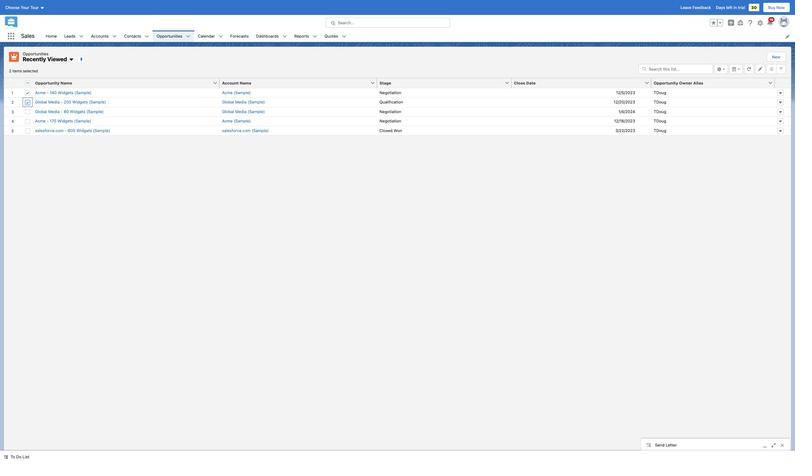 Task type: locate. For each thing, give the bounding box(es) containing it.
text default image inside the leads list item
[[79, 34, 84, 39]]

text default image inside contacts list item
[[145, 34, 149, 39]]

date
[[527, 80, 536, 85]]

recently
[[23, 56, 46, 62]]

tdoug
[[654, 90, 667, 95], [654, 99, 667, 104], [654, 109, 667, 114], [654, 118, 667, 123], [654, 128, 667, 133]]

widgets up 200
[[58, 90, 73, 95]]

2 global media (sample) link from the top
[[222, 109, 265, 115]]

4 tdoug from the top
[[654, 118, 667, 123]]

calendar link
[[194, 30, 219, 42]]

global
[[35, 99, 47, 104], [222, 99, 234, 104], [35, 109, 47, 114], [222, 109, 234, 114]]

action element
[[775, 78, 792, 88]]

- left 140
[[47, 90, 49, 95]]

acme - 170 widgets (sample)
[[35, 118, 91, 123]]

text default image right quotes
[[342, 34, 346, 39]]

2 salesforce.com from the left
[[222, 128, 251, 133]]

opportunities inside list item
[[157, 33, 183, 38]]

viewed
[[47, 56, 67, 62]]

text default image
[[186, 34, 191, 39], [219, 34, 223, 39], [283, 34, 287, 39], [313, 34, 317, 39], [69, 57, 74, 62], [4, 455, 8, 459]]

opportunity owner alias button
[[652, 78, 769, 88]]

200
[[64, 99, 71, 104]]

action image
[[775, 78, 792, 88]]

- left 80
[[61, 109, 63, 114]]

- left 600
[[65, 128, 67, 133]]

2 text default image from the left
[[112, 34, 117, 39]]

1 acme (sample) link from the top
[[222, 90, 251, 96]]

1 vertical spatial acme (sample)
[[222, 118, 251, 123]]

salesforce.com
[[35, 128, 64, 133], [222, 128, 251, 133]]

salesforce.com (sample) link
[[222, 128, 269, 134]]

acme (sample) up salesforce.com (sample)
[[222, 118, 251, 123]]

global media (sample) up salesforce.com (sample)
[[222, 109, 265, 114]]

global down opportunity name
[[35, 99, 47, 104]]

salesforce.com inside 'link'
[[35, 128, 64, 133]]

1 vertical spatial acme (sample) link
[[222, 118, 251, 124]]

text default image for reports
[[313, 34, 317, 39]]

search... button
[[326, 18, 450, 28]]

recently viewed status
[[9, 69, 38, 73]]

text default image left to
[[4, 455, 8, 459]]

600
[[68, 128, 75, 133]]

opportunity down search recently viewed list view. search box
[[654, 80, 679, 85]]

global media (sample) link down account name
[[222, 99, 265, 105]]

negotiation
[[380, 90, 402, 95], [380, 109, 402, 114], [380, 118, 402, 123]]

text default image left reports link
[[283, 34, 287, 39]]

name inside button
[[61, 80, 72, 85]]

1 tdoug from the top
[[654, 90, 667, 95]]

global up salesforce.com (sample)
[[222, 109, 234, 114]]

opportunities
[[157, 33, 183, 38], [23, 51, 48, 56]]

global media (sample) link up salesforce.com (sample)
[[222, 109, 265, 115]]

1 opportunity from the left
[[35, 80, 60, 85]]

3 negotiation from the top
[[380, 118, 402, 123]]

global media (sample)
[[222, 99, 265, 104], [222, 109, 265, 114]]

leads list item
[[61, 30, 87, 42]]

acme (sample) link up salesforce.com (sample)
[[222, 118, 251, 124]]

1 vertical spatial global media (sample) link
[[222, 109, 265, 115]]

0 vertical spatial global media (sample)
[[222, 99, 265, 104]]

global media (sample) link
[[222, 99, 265, 105], [222, 109, 265, 115]]

qualification
[[380, 99, 403, 104]]

dashboards list item
[[253, 30, 291, 42]]

contacts
[[124, 33, 141, 38]]

80
[[64, 109, 69, 114]]

text default image inside to do list button
[[4, 455, 8, 459]]

acme up salesforce.com (sample)
[[222, 118, 233, 123]]

text default image inside accounts list item
[[112, 34, 117, 39]]

negotiation down qualification
[[380, 109, 402, 114]]

text default image inside opportunities list item
[[186, 34, 191, 39]]

forecasts link
[[227, 30, 253, 42]]

acme (sample)
[[222, 90, 251, 95], [222, 118, 251, 123]]

0 horizontal spatial name
[[61, 80, 72, 85]]

cell
[[23, 78, 33, 88]]

1 horizontal spatial opportunities
[[157, 33, 183, 38]]

1 salesforce.com from the left
[[35, 128, 64, 133]]

widgets inside 'link'
[[76, 128, 92, 133]]

1 global media (sample) link from the top
[[222, 99, 265, 105]]

stage
[[380, 80, 392, 85]]

10 button
[[767, 17, 775, 26]]

- for 170
[[47, 118, 49, 123]]

0 vertical spatial negotiation
[[380, 90, 402, 95]]

tdoug for 12/5/2023
[[654, 90, 667, 95]]

negotiation up closed won
[[380, 118, 402, 123]]

tdoug for 12/20/2023
[[654, 99, 667, 104]]

choose your tour button
[[5, 2, 45, 12]]

text default image for accounts
[[112, 34, 117, 39]]

global media (sample) for negotiation
[[222, 109, 265, 114]]

2 acme (sample) link from the top
[[222, 118, 251, 124]]

text default image left calendar link
[[186, 34, 191, 39]]

1 name from the left
[[61, 80, 72, 85]]

0 horizontal spatial opportunities
[[23, 51, 48, 56]]

acme (sample) down account name
[[222, 90, 251, 95]]

1 vertical spatial global media (sample)
[[222, 109, 265, 114]]

text default image right calendar in the left top of the page
[[219, 34, 223, 39]]

widgets down 80
[[58, 118, 73, 123]]

name up acme - 140 widgets (sample)
[[61, 80, 72, 85]]

negotiation up qualification
[[380, 90, 402, 95]]

- left 170
[[47, 118, 49, 123]]

contacts list item
[[120, 30, 153, 42]]

text default image right leads
[[79, 34, 84, 39]]

list
[[42, 30, 796, 42]]

opportunity up 140
[[35, 80, 60, 85]]

acme (sample) for acme - 170 widgets (sample)
[[222, 118, 251, 123]]

now
[[777, 5, 785, 10]]

0 vertical spatial acme (sample)
[[222, 90, 251, 95]]

text default image inside reports list item
[[313, 34, 317, 39]]

2 acme (sample) from the top
[[222, 118, 251, 123]]

name inside button
[[240, 80, 251, 85]]

0 horizontal spatial salesforce.com
[[35, 128, 64, 133]]

your
[[21, 5, 29, 10]]

acme (sample) link
[[222, 90, 251, 96], [222, 118, 251, 124]]

sales
[[21, 33, 35, 39]]

acme
[[35, 90, 46, 95], [222, 90, 233, 95], [35, 118, 46, 123], [222, 118, 233, 123]]

2 vertical spatial negotiation
[[380, 118, 402, 123]]

global media (sample) link for negotiation
[[222, 109, 265, 115]]

acme (sample) link down account name
[[222, 90, 251, 96]]

forecasts
[[230, 33, 249, 38]]

1 horizontal spatial salesforce.com
[[222, 128, 251, 133]]

text default image right reports
[[313, 34, 317, 39]]

widgets right 200
[[72, 99, 88, 104]]

text default image inside dashboards list item
[[283, 34, 287, 39]]

negotiation for 12/18/2023
[[380, 118, 402, 123]]

2 name from the left
[[240, 80, 251, 85]]

opportunity
[[35, 80, 60, 85], [654, 80, 679, 85]]

0 horizontal spatial opportunity
[[35, 80, 60, 85]]

0 vertical spatial acme (sample) link
[[222, 90, 251, 96]]

dashboards link
[[253, 30, 283, 42]]

global media (sample) down account name
[[222, 99, 265, 104]]

text default image right viewed
[[69, 57, 74, 62]]

4 text default image from the left
[[342, 34, 346, 39]]

text default image right accounts
[[112, 34, 117, 39]]

buy
[[769, 5, 776, 10]]

media up salesforce.com (sample)
[[235, 109, 247, 114]]

accounts list item
[[87, 30, 120, 42]]

- left 200
[[61, 99, 63, 104]]

1 vertical spatial opportunities
[[23, 51, 48, 56]]

3 tdoug from the top
[[654, 109, 667, 114]]

widgets right 600
[[76, 128, 92, 133]]

text default image
[[79, 34, 84, 39], [112, 34, 117, 39], [145, 34, 149, 39], [342, 34, 346, 39]]

acme down account
[[222, 90, 233, 95]]

text default image right contacts
[[145, 34, 149, 39]]

3 text default image from the left
[[145, 34, 149, 39]]

quotes list item
[[321, 30, 350, 42]]

1 horizontal spatial name
[[240, 80, 251, 85]]

name right account
[[240, 80, 251, 85]]

widgets for 600
[[76, 128, 92, 133]]

0 vertical spatial opportunities
[[157, 33, 183, 38]]

text default image for dashboards
[[283, 34, 287, 39]]

- inside 'link'
[[65, 128, 67, 133]]

text default image inside recently viewed|opportunities|list view element
[[69, 57, 74, 62]]

cell inside recently viewed grid
[[23, 78, 33, 88]]

widgets
[[58, 90, 73, 95], [72, 99, 88, 104], [70, 109, 86, 114], [58, 118, 73, 123], [76, 128, 92, 133]]

global media - 200 widgets (sample)
[[35, 99, 106, 104]]

2 negotiation from the top
[[380, 109, 402, 114]]

1 vertical spatial negotiation
[[380, 109, 402, 114]]

left
[[727, 5, 733, 10]]

1/4/2024
[[619, 109, 636, 114]]

owner
[[680, 80, 693, 85]]

to do list button
[[0, 451, 33, 463]]

-
[[47, 90, 49, 95], [61, 99, 63, 104], [61, 109, 63, 114], [47, 118, 49, 123], [65, 128, 67, 133]]

1 text default image from the left
[[79, 34, 84, 39]]

trial
[[739, 5, 746, 10]]

name for account name
[[240, 80, 251, 85]]

media up 170
[[48, 109, 60, 114]]

widgets right 80
[[70, 109, 86, 114]]

leads link
[[61, 30, 79, 42]]

send letter link
[[642, 439, 790, 452]]

2 global media (sample) from the top
[[222, 109, 265, 114]]

0 vertical spatial global media (sample) link
[[222, 99, 265, 105]]

global media - 80 widgets (sample) link
[[35, 109, 104, 115]]

1 horizontal spatial opportunity
[[654, 80, 679, 85]]

1 global media (sample) from the top
[[222, 99, 265, 104]]

None search field
[[639, 64, 714, 74]]

1 negotiation from the top
[[380, 90, 402, 95]]

global down account
[[222, 99, 234, 104]]

2 tdoug from the top
[[654, 99, 667, 104]]

2 opportunity from the left
[[654, 80, 679, 85]]

text default image inside calendar list item
[[219, 34, 223, 39]]

text default image inside quotes 'list item'
[[342, 34, 346, 39]]

closed won
[[380, 128, 402, 133]]

to
[[11, 454, 15, 459]]

days
[[716, 5, 726, 10]]

negotiation for 12/5/2023
[[380, 90, 402, 95]]

name
[[61, 80, 72, 85], [240, 80, 251, 85]]

recently viewed grid
[[4, 78, 792, 136]]

group
[[711, 19, 724, 26]]

1 acme (sample) from the top
[[222, 90, 251, 95]]

- for 140
[[47, 90, 49, 95]]

(sample)
[[75, 90, 92, 95], [234, 90, 251, 95], [89, 99, 106, 104], [248, 99, 265, 104], [87, 109, 104, 114], [248, 109, 265, 114], [74, 118, 91, 123], [234, 118, 251, 123], [93, 128, 110, 133], [252, 128, 269, 133]]

negotiation for 1/4/2024
[[380, 109, 402, 114]]

5 tdoug from the top
[[654, 128, 667, 133]]

account
[[222, 80, 239, 85]]



Task type: vqa. For each thing, say whether or not it's contained in the screenshot.
"Loehr"
no



Task type: describe. For each thing, give the bounding box(es) containing it.
salesforce.com - 600 widgets (sample) link
[[35, 128, 110, 134]]

recently viewed|opportunities|list view element
[[4, 47, 792, 451]]

text default image for opportunities
[[186, 34, 191, 39]]

close
[[514, 80, 526, 85]]

close date button
[[512, 78, 645, 88]]

- for 600
[[65, 128, 67, 133]]

leave feedback link
[[681, 5, 712, 10]]

acme (sample) link for acme - 140 widgets (sample)
[[222, 90, 251, 96]]

send letter
[[655, 442, 677, 447]]

closed
[[380, 128, 393, 133]]

acme left 170
[[35, 118, 46, 123]]

contacts link
[[120, 30, 145, 42]]

salesforce.com for salesforce.com (sample)
[[222, 128, 251, 133]]

item number image
[[4, 78, 23, 88]]

do
[[16, 454, 21, 459]]

global media - 80 widgets (sample)
[[35, 109, 104, 114]]

2
[[9, 69, 11, 73]]

account name element
[[220, 78, 381, 88]]

global media (sample) for qualification
[[222, 99, 265, 104]]

choose
[[5, 5, 20, 10]]

alias
[[694, 80, 704, 85]]

selected
[[23, 69, 38, 73]]

media down account name
[[235, 99, 247, 104]]

30
[[752, 5, 757, 10]]

acme - 140 widgets (sample) link
[[35, 90, 92, 96]]

opportunity for opportunity owner alias
[[654, 80, 679, 85]]

tdoug for 1/4/2024
[[654, 109, 667, 114]]

opportunity name button
[[33, 78, 213, 88]]

account name
[[222, 80, 251, 85]]

home link
[[42, 30, 61, 42]]

acme (sample) for acme - 140 widgets (sample)
[[222, 90, 251, 95]]

170
[[50, 118, 56, 123]]

calendar
[[198, 33, 215, 38]]

list
[[23, 454, 29, 459]]

new button
[[768, 52, 786, 62]]

send
[[655, 442, 665, 447]]

feedback
[[693, 5, 712, 10]]

global media - 200 widgets (sample) link
[[35, 99, 106, 105]]

buy now
[[769, 5, 785, 10]]

opportunity name
[[35, 80, 72, 85]]

salesforce.com for salesforce.com - 600 widgets (sample)
[[35, 128, 64, 133]]

recently viewed
[[23, 56, 67, 62]]

accounts link
[[87, 30, 112, 42]]

to do list
[[11, 454, 29, 459]]

text default image for calendar
[[219, 34, 223, 39]]

12/18/2023
[[615, 118, 636, 123]]

text default image for contacts
[[145, 34, 149, 39]]

acme left 140
[[35, 90, 46, 95]]

10
[[770, 18, 774, 21]]

opportunity owner alias
[[654, 80, 704, 85]]

(sample) inside 'link'
[[93, 128, 110, 133]]

salesforce.com - 600 widgets (sample)
[[35, 128, 110, 133]]

Search Recently Viewed list view. search field
[[639, 64, 714, 74]]

opportunity for opportunity name
[[35, 80, 60, 85]]

close date
[[514, 80, 536, 85]]

choose your tour
[[5, 5, 39, 10]]

item number element
[[4, 78, 23, 88]]

in
[[734, 5, 737, 10]]

days left in trial
[[716, 5, 746, 10]]

2 items selected
[[9, 69, 38, 73]]

quotes
[[325, 33, 338, 38]]

salesforce.com (sample)
[[222, 128, 269, 133]]

opportunities list item
[[153, 30, 194, 42]]

items
[[12, 69, 22, 73]]

dashboards
[[256, 33, 279, 38]]

calendar list item
[[194, 30, 227, 42]]

leave
[[681, 5, 692, 10]]

widgets for 170
[[58, 118, 73, 123]]

list containing home
[[42, 30, 796, 42]]

tdoug for 12/18/2023
[[654, 118, 667, 123]]

media down 140
[[48, 99, 60, 104]]

3/22/2023
[[616, 128, 636, 133]]

close date element
[[512, 78, 655, 88]]

12/5/2023
[[617, 90, 636, 95]]

reports
[[294, 33, 309, 38]]

reports link
[[291, 30, 313, 42]]

leave feedback
[[681, 5, 712, 10]]

letter
[[666, 442, 677, 447]]

won
[[394, 128, 402, 133]]

name for opportunity name
[[61, 80, 72, 85]]

acme (sample) link for acme - 170 widgets (sample)
[[222, 118, 251, 124]]

140
[[50, 90, 57, 95]]

acme - 170 widgets (sample) link
[[35, 118, 91, 124]]

quotes link
[[321, 30, 342, 42]]

global up acme - 170 widgets (sample)
[[35, 109, 47, 114]]

home
[[46, 33, 57, 38]]

12/20/2023
[[614, 99, 636, 104]]

account name button
[[220, 78, 370, 88]]

tour
[[30, 5, 39, 10]]

text default image for leads
[[79, 34, 84, 39]]

acme - 140 widgets (sample)
[[35, 90, 92, 95]]

opportunity owner alias element
[[652, 78, 779, 88]]

buy now button
[[764, 2, 791, 12]]

opportunities link
[[153, 30, 186, 42]]

reports list item
[[291, 30, 321, 42]]

new
[[773, 54, 781, 59]]

leads
[[64, 33, 76, 38]]

opportunity name element
[[33, 78, 223, 88]]

stage element
[[377, 78, 516, 88]]

search...
[[338, 20, 355, 25]]

widgets for 140
[[58, 90, 73, 95]]

text default image for quotes
[[342, 34, 346, 39]]

stage button
[[377, 78, 505, 88]]

global media (sample) link for qualification
[[222, 99, 265, 105]]

accounts
[[91, 33, 109, 38]]

tdoug for 3/22/2023
[[654, 128, 667, 133]]



